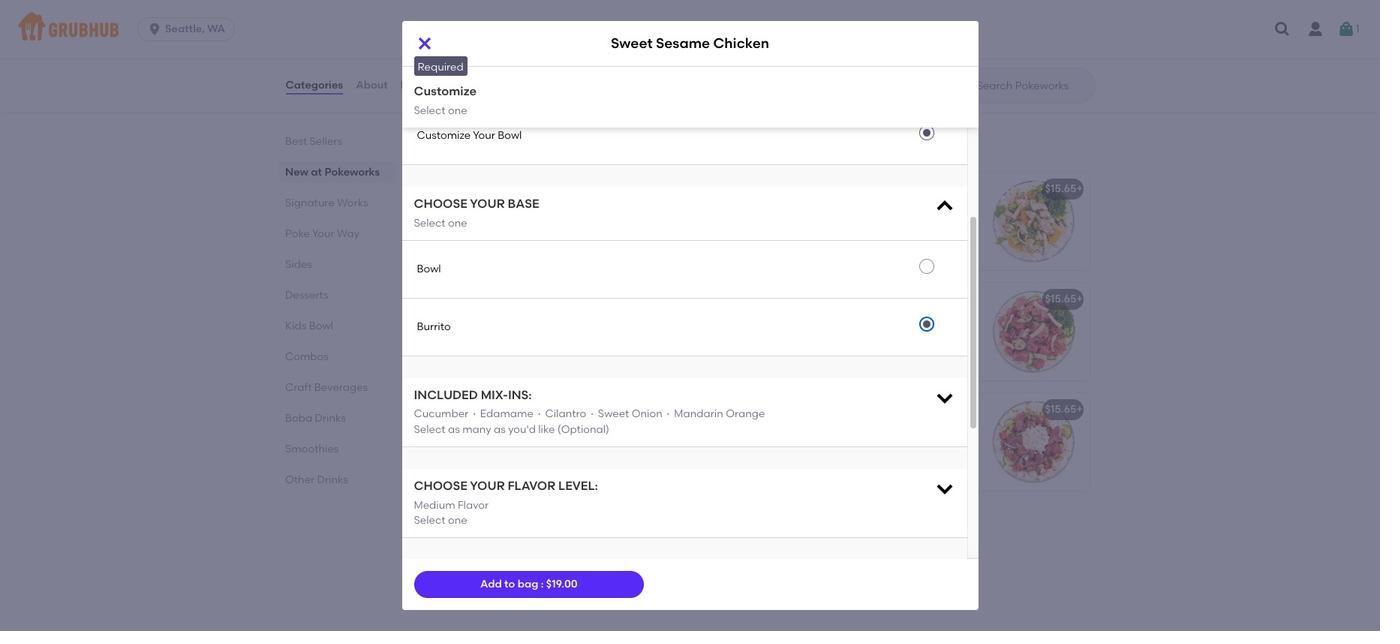 Task type: describe. For each thing, give the bounding box(es) containing it.
1 vertical spatial customize
[[414, 84, 477, 98]]

select inside 'included mix-ins: cucumber ∙ edamame ∙ cilantro ∙ sweet onion ∙ mandarin orange select as many as you'd like (optional)'
[[414, 423, 446, 436]]

green inside atlantic salmon, cucumber, sweet onion, pineapple, cilantro, ponzu fresh flavor, seaweed salad, green onion, sesame seeds, onion crisps served over a bowl of white rice.
[[583, 455, 613, 468]]

luxe lobster bowl image for chicken
[[641, 9, 753, 106]]

+ for luxe lobster bowl "image" related to sweet
[[741, 183, 747, 195]]

0 vertical spatial customize
[[414, 5, 477, 20]]

svg image inside 1 "button"
[[1338, 20, 1356, 38]]

this
[[870, 70, 890, 83]]

smoothies
[[285, 443, 339, 456]]

crisps
[[580, 470, 609, 483]]

chicken
[[812, 40, 851, 52]]

like
[[539, 423, 555, 436]]

0 vertical spatial sesame
[[656, 35, 710, 52]]

spicy ahi image
[[641, 283, 753, 381]]

is
[[802, 85, 809, 98]]

organic
[[438, 535, 480, 548]]

order as is
[[417, 71, 472, 84]]

craft
[[285, 381, 312, 394]]

kale,
[[523, 550, 547, 563]]

atlantic salmon, cucumber, sweet onion, pineapple, cilantro, ponzu fresh flavor, seaweed salad, green onion, sesame seeds, onion crisps served over a bowl of white rice.
[[438, 425, 613, 498]]

of for crisps,
[[499, 375, 509, 388]]

salad, inside organic firm tofu, cucumber, sweet onion, shredded kale, edamame, sweet shoyu flavor, avocado, green onion, seaweed salad, sesame seeds served over a bowl of white rice.
[[520, 581, 551, 594]]

sesame inside organic firm tofu, cucumber, sweet onion, shredded kale, edamame, sweet shoyu flavor, avocado, green onion, seaweed salad, sesame seeds served over a bowl of white rice.
[[554, 581, 593, 594]]

yuzu ponzu salmon
[[438, 403, 537, 416]]

cucumber, inside organic firm tofu, cucumber, sweet onion, shredded kale, edamame, sweet shoyu flavor, avocado, green onion, seaweed salad, sesame seeds served over a bowl of white rice.
[[530, 535, 585, 548]]

sellers
[[309, 135, 342, 148]]

other drinks
[[285, 474, 348, 487]]

mix-
[[481, 388, 508, 402]]

new
[[285, 166, 308, 179]]

onions.
[[922, 85, 958, 98]]

cucumber, for cilantro,
[[523, 425, 578, 437]]

your for base
[[470, 197, 505, 211]]

tofu
[[506, 514, 528, 527]]

served for onion,
[[438, 486, 472, 498]]

best
[[285, 135, 307, 148]]

miso
[[810, 70, 834, 83]]

2 as from the left
[[494, 423, 506, 436]]

nori
[[555, 360, 574, 373]]

customize your bowl
[[417, 129, 522, 142]]

luxe lobster bowl for sweet
[[438, 183, 531, 195]]

sweet shoyu tofu (v)
[[438, 514, 544, 527]]

rice. for nori
[[542, 375, 563, 388]]

$15.65 + for hawaiian ahi image
[[1046, 293, 1083, 306]]

sweet for aioli
[[543, 314, 573, 327]]

pokeworks
[[324, 166, 380, 179]]

0 horizontal spatial ponzu
[[465, 403, 496, 416]]

craft beverages
[[285, 381, 368, 394]]

seattle,
[[165, 23, 205, 35]]

hawaiian ahi
[[774, 293, 844, 306]]

cucumber
[[414, 408, 469, 421]]

sweet shoyu tofu (v) image
[[641, 504, 753, 602]]

+ for chicken's luxe lobster bowl "image"
[[741, 18, 747, 31]]

1 button
[[1338, 16, 1360, 43]]

$15.65 + for umami ahi image at the bottom of the page
[[1046, 403, 1083, 416]]

yuzu
[[438, 403, 462, 416]]

combos
[[285, 351, 328, 363]]

$15.65 for yuzu ponzu salmon image on the bottom of the page
[[709, 403, 741, 416]]

edamame, inside organic firm tofu, cucumber, sweet onion, shredded kale, edamame, sweet shoyu flavor, avocado, green onion, seaweed salad, sesame seeds served over a bowl of white rice.
[[549, 550, 605, 563]]

main navigation navigation
[[0, 0, 1381, 59]]

seeds, inside atlantic salmon, cucumber, sweet onion, pineapple, cilantro, ponzu fresh flavor, seaweed salad, green onion, sesame seeds, onion crisps served over a bowl of white rice.
[[514, 470, 546, 483]]

noodle
[[819, 18, 857, 31]]

onion inside ahi tuna, cucumber, sweet onion, edamame, sriracha aioli flavor, masago, green onion, sesame seeds, onion crisps, shredded nori served over a bowl of white rice.
[[438, 360, 467, 373]]

orange
[[726, 408, 765, 421]]

one inside choose your base select one
[[448, 217, 467, 229]]

1 horizontal spatial works
[[507, 138, 556, 156]]

ins:
[[508, 388, 532, 402]]

chicken noodle soup
[[774, 18, 886, 31]]

mandarin
[[674, 408, 724, 421]]

onion
[[632, 408, 663, 421]]

many
[[463, 423, 492, 436]]

4 ∙ from the left
[[665, 408, 672, 421]]

your for customize
[[473, 129, 495, 142]]

hawaiian ahi image
[[977, 283, 1090, 381]]

ahi for hawaiian ahi
[[827, 293, 844, 306]]

rice. for crisps
[[578, 486, 600, 498]]

you'd
[[508, 423, 536, 436]]

customize inside button
[[417, 129, 471, 142]]

order
[[417, 71, 447, 84]]

1 customize select one from the top
[[414, 5, 477, 38]]

1 shoyu from the top
[[472, 514, 504, 527]]

poke your way
[[285, 228, 359, 240]]

shredded inside ahi tuna, cucumber, sweet onion, edamame, sriracha aioli flavor, masago, green onion, sesame seeds, onion crisps, shredded nori served over a bowl of white rice.
[[504, 360, 552, 373]]

of for seeds,
[[535, 486, 545, 498]]

luxe lobster bowl image for sweet
[[641, 173, 753, 271]]

1 vertical spatial chicken
[[714, 35, 770, 52]]

flavor
[[458, 499, 489, 512]]

choose your base select one
[[414, 197, 540, 229]]

rice. inside organic firm tofu, cucumber, sweet onion, shredded kale, edamame, sweet shoyu flavor, avocado, green onion, seaweed salad, sesame seeds served over a bowl of white rice.
[[578, 596, 600, 609]]

+ for the spicy ahi image
[[741, 293, 747, 306]]

(optional)
[[558, 423, 610, 436]]

$15.65 + for the sweet sesame chicken image
[[1046, 183, 1083, 195]]

seattle, wa button
[[137, 17, 241, 41]]

2 select from the top
[[414, 104, 446, 117]]

noodle
[[924, 70, 959, 83]]

sweet inside 'included mix-ins: cucumber ∙ edamame ∙ cilantro ∙ sweet onion ∙ mandarin orange select as many as you'd like (optional)'
[[598, 408, 629, 421]]

0 vertical spatial sweet sesame chicken
[[611, 35, 770, 52]]

:
[[541, 578, 544, 591]]

included mix-ins: cucumber ∙ edamame ∙ cilantro ∙ sweet onion ∙ mandarin orange select as many as you'd like (optional)
[[414, 388, 765, 436]]

luxe for chicken noodle soup
[[438, 18, 462, 31]]

way
[[337, 228, 359, 240]]

2 ∙ from the left
[[536, 408, 543, 421]]

combined
[[889, 40, 941, 52]]

sweet for ponzu
[[580, 425, 610, 437]]

a for onion
[[463, 375, 470, 388]]

pineapple,
[[472, 440, 526, 453]]

categories button
[[285, 59, 344, 113]]

at
[[311, 166, 322, 179]]

$15.65 + for yuzu ponzu salmon image on the bottom of the page
[[709, 403, 747, 416]]

$19.00
[[547, 578, 578, 591]]

about
[[356, 79, 388, 91]]

1 vertical spatial with
[[866, 85, 887, 98]]

0 vertical spatial signature works
[[426, 138, 556, 156]]

salmon
[[498, 403, 537, 416]]

sweet sesame chicken image
[[977, 173, 1090, 271]]

1 one from the top
[[448, 25, 467, 38]]

soup
[[859, 18, 886, 31]]

flavor, inside organic firm tofu, cucumber, sweet onion, shredded kale, edamame, sweet shoyu flavor, avocado, green onion, seaweed salad, sesame seeds served over a bowl of white rice.
[[505, 566, 536, 578]]

sides
[[285, 258, 312, 271]]

new at pokeworks
[[285, 166, 380, 179]]

is
[[464, 71, 472, 84]]

one inside choose your flavor level: medium flavor select one
[[448, 514, 467, 527]]

order as is button
[[402, 50, 967, 107]]

best sellers
[[285, 135, 342, 148]]

add
[[480, 578, 502, 591]]

ahi tuna, cucumber, sweet onion, edamame, sriracha aioli flavor, masago, green onion, sesame seeds, onion crisps, shredded nori served over a bowl of white rice.
[[438, 314, 626, 388]]

ramen
[[843, 55, 876, 68]]

seaweed inside organic firm tofu, cucumber, sweet onion, shredded kale, edamame, sweet shoyu flavor, avocado, green onion, seaweed salad, sesame seeds served over a bowl of white rice.
[[472, 581, 518, 594]]

$15.65 for umami ahi image at the bottom of the page
[[1046, 403, 1077, 416]]

onion inside atlantic salmon, cucumber, sweet onion, pineapple, cilantro, ponzu fresh flavor, seaweed salad, green onion, sesame seeds, onion crisps served over a bowl of white rice.
[[549, 470, 577, 483]]

edamame
[[480, 408, 534, 421]]

1 vertical spatial sweet sesame chicken
[[774, 183, 894, 195]]

boba drinks
[[285, 412, 346, 425]]

kids bowl
[[285, 320, 333, 333]]

0 vertical spatial with
[[774, 55, 796, 68]]

salad, inside atlantic salmon, cucumber, sweet onion, pineapple, cilantro, ponzu fresh flavor, seaweed salad, green onion, sesame seeds, onion crisps served over a bowl of white rice.
[[550, 455, 581, 468]]

+ for hawaiian ahi image
[[1077, 293, 1083, 306]]

fresh
[[438, 455, 465, 468]]

bowl for crisps,
[[472, 375, 496, 388]]

wa
[[207, 23, 225, 35]]

desserts
[[285, 289, 328, 302]]

shredded inside organic firm tofu, cucumber, sweet onion, shredded kale, edamame, sweet shoyu flavor, avocado, green onion, seaweed salad, sesame seeds served over a bowl of white rice.
[[472, 550, 520, 563]]

choose for base
[[414, 197, 468, 211]]

1 vertical spatial signature works
[[285, 197, 368, 209]]

seaweed inside atlantic salmon, cucumber, sweet onion, pineapple, cilantro, ponzu fresh flavor, seaweed salad, green onion, sesame seeds, onion crisps served over a bowl of white rice.
[[501, 455, 547, 468]]

2 customize select one from the top
[[414, 84, 477, 117]]

svg image inside seattle, wa button
[[147, 22, 162, 37]]

delicate
[[798, 55, 840, 68]]

a for sesame
[[499, 486, 506, 498]]

cilantro
[[545, 408, 587, 421]]

to
[[505, 578, 515, 591]]

level:
[[559, 479, 598, 493]]

shoyu inside organic firm tofu, cucumber, sweet onion, shredded kale, edamame, sweet shoyu flavor, avocado, green onion, seaweed salad, sesame seeds served over a bowl of white rice.
[[472, 566, 503, 578]]

aioli
[[542, 330, 564, 342]]

categories
[[286, 79, 343, 91]]

1
[[1356, 22, 1360, 35]]

cilantro,
[[529, 440, 570, 453]]

tofu,
[[505, 535, 528, 548]]

soup
[[774, 85, 799, 98]]



Task type: vqa. For each thing, say whether or not it's contained in the screenshot.
bottommost rice.
yes



Task type: locate. For each thing, give the bounding box(es) containing it.
your
[[470, 197, 505, 211], [470, 479, 505, 493]]

1 as from the left
[[448, 423, 460, 436]]

1 vertical spatial salad,
[[520, 581, 551, 594]]

luxe for sweet sesame chicken
[[438, 183, 462, 195]]

1 vertical spatial lobster
[[465, 183, 503, 195]]

green up the crisps,
[[485, 345, 515, 358]]

1 vertical spatial your
[[470, 479, 505, 493]]

rice. down seeds on the bottom of page
[[578, 596, 600, 609]]

ahi inside ahi tuna, cucumber, sweet onion, edamame, sriracha aioli flavor, masago, green onion, sesame seeds, onion crisps, shredded nori served over a bowl of white rice.
[[438, 314, 455, 327]]

1 vertical spatial luxe lobster bowl
[[438, 183, 531, 195]]

lobster up choose your base select one at the left
[[465, 183, 503, 195]]

your up flavor
[[470, 479, 505, 493]]

0 horizontal spatial sesame
[[656, 35, 710, 52]]

ahi right hawaiian on the top
[[827, 293, 844, 306]]

1 vertical spatial bowl
[[508, 486, 533, 498]]

sriracha
[[497, 330, 540, 342]]

0 vertical spatial works
[[507, 138, 556, 156]]

seattle, wa
[[165, 23, 225, 35]]

$15.65 for the spicy ahi image
[[709, 293, 741, 306]]

edamame, inside ahi tuna, cucumber, sweet onion, edamame, sriracha aioli flavor, masago, green onion, sesame seeds, onion crisps, shredded nori served over a bowl of white rice.
[[438, 330, 494, 342]]

cucumber, up sriracha
[[486, 314, 541, 327]]

green inside organic firm tofu, cucumber, sweet onion, shredded kale, edamame, sweet shoyu flavor, avocado, green onion, seaweed salad, sesame seeds served over a bowl of white rice.
[[589, 566, 619, 578]]

1 your from the top
[[470, 197, 505, 211]]

0 vertical spatial sweet
[[543, 314, 573, 327]]

sweet
[[611, 35, 653, 52], [774, 183, 806, 195], [598, 408, 629, 421], [438, 514, 470, 527], [438, 566, 469, 578]]

0 vertical spatial onion
[[438, 360, 467, 373]]

served inside ahi tuna, cucumber, sweet onion, edamame, sriracha aioli flavor, masago, green onion, sesame seeds, onion crisps, shredded nori served over a bowl of white rice.
[[577, 360, 611, 373]]

1 lobster from the top
[[465, 18, 503, 31]]

4 one from the top
[[448, 514, 467, 527]]

sesame inside atlantic salmon, cucumber, sweet onion, pineapple, cilantro, ponzu fresh flavor, seaweed salad, green onion, sesame seeds, onion crisps served over a bowl of white rice.
[[472, 470, 511, 483]]

green down warm
[[889, 85, 919, 98]]

Search Pokeworks search field
[[976, 79, 1091, 93]]

0 vertical spatial signature
[[426, 138, 503, 156]]

2 horizontal spatial flavor,
[[567, 330, 597, 342]]

sesame down avocado, at the bottom left of the page
[[554, 581, 593, 594]]

0 vertical spatial customize select one
[[414, 5, 477, 38]]

5 select from the top
[[414, 514, 446, 527]]

cucumber,
[[486, 314, 541, 327], [523, 425, 578, 437], [530, 535, 585, 548]]

choose your flavor level: medium flavor select one
[[414, 479, 598, 527]]

a down the to at bottom
[[499, 596, 506, 609]]

$15.65 for hawaiian ahi image
[[1046, 293, 1077, 306]]

3 one from the top
[[448, 217, 467, 229]]

0 vertical spatial cucumber,
[[486, 314, 541, 327]]

1 choose from the top
[[414, 197, 468, 211]]

yuzu ponzu salmon image
[[641, 394, 753, 491]]

luxe up choose your base select one at the left
[[438, 183, 462, 195]]

masago,
[[438, 345, 483, 358]]

1 select from the top
[[414, 25, 446, 38]]

shoyu left the to at bottom
[[472, 566, 503, 578]]

served right nori
[[577, 360, 611, 373]]

sesame up nori
[[551, 345, 591, 358]]

medium
[[414, 499, 455, 512]]

$15.65 for the sweet sesame chicken image
[[1046, 183, 1077, 195]]

salad, down cilantro,
[[550, 455, 581, 468]]

ponzu up many
[[465, 403, 496, 416]]

0 horizontal spatial signature
[[285, 197, 334, 209]]

of down ':' in the bottom of the page
[[535, 596, 545, 609]]

your inside choose your base select one
[[470, 197, 505, 211]]

sesame down the pineapple,
[[472, 470, 511, 483]]

your inside choose your flavor level: medium flavor select one
[[470, 479, 505, 493]]

edamame, up avocado, at the bottom left of the page
[[549, 550, 605, 563]]

1 vertical spatial your
[[312, 228, 334, 240]]

customize down 'reviews' button
[[417, 129, 471, 142]]

bowl down the crisps,
[[472, 375, 496, 388]]

svg image inside main navigation navigation
[[1274, 20, 1292, 38]]

3 select from the top
[[414, 217, 446, 229]]

sweet inside organic firm tofu, cucumber, sweet onion, shredded kale, edamame, sweet shoyu flavor, avocado, green onion, seaweed salad, sesame seeds served over a bowl of white rice.
[[438, 566, 469, 578]]

0 vertical spatial luxe lobster bowl image
[[641, 9, 753, 106]]

atlantic
[[438, 425, 478, 437]]

lobster for sweet sesame chicken
[[465, 183, 503, 195]]

lobster up is
[[465, 18, 503, 31]]

bowl button
[[402, 241, 967, 298]]

2 vertical spatial customize
[[417, 129, 471, 142]]

0 horizontal spatial your
[[312, 228, 334, 240]]

$15.65 for luxe lobster bowl "image" related to sweet
[[709, 183, 741, 195]]

as
[[449, 71, 462, 84]]

2 horizontal spatial chicken
[[852, 183, 894, 195]]

2 lobster from the top
[[465, 183, 503, 195]]

$15.65 + for the spicy ahi image
[[709, 293, 747, 306]]

1 luxe lobster bowl image from the top
[[641, 9, 753, 106]]

choose inside choose your base select one
[[414, 197, 468, 211]]

0 vertical spatial of
[[499, 375, 509, 388]]

salmon,
[[481, 425, 521, 437]]

1 horizontal spatial flavor,
[[505, 566, 536, 578]]

3 ∙ from the left
[[589, 408, 596, 421]]

of inside organic firm tofu, cucumber, sweet onion, shredded kale, edamame, sweet shoyu flavor, avocado, green onion, seaweed salad, sesame seeds served over a bowl of white rice.
[[535, 596, 545, 609]]

served for seeds,
[[577, 360, 611, 373]]

over inside organic firm tofu, cucumber, sweet onion, shredded kale, edamame, sweet shoyu flavor, avocado, green onion, seaweed salad, sesame seeds served over a bowl of white rice.
[[474, 596, 496, 609]]

+
[[741, 18, 747, 31], [741, 183, 747, 195], [1077, 183, 1083, 195], [741, 293, 747, 306], [1077, 293, 1083, 306], [741, 403, 747, 416], [1077, 403, 1083, 416]]

over for onion
[[438, 375, 460, 388]]

1 vertical spatial shredded
[[472, 550, 520, 563]]

white inside ahi tuna, cucumber, sweet onion, edamame, sriracha aioli flavor, masago, green onion, sesame seeds, onion crisps, shredded nori served over a bowl of white rice.
[[511, 375, 539, 388]]

burrito button
[[402, 299, 967, 356]]

1 vertical spatial works
[[337, 197, 368, 209]]

1 luxe from the top
[[438, 18, 462, 31]]

lobster for chicken noodle soup
[[465, 18, 503, 31]]

luxe
[[438, 18, 462, 31], [438, 183, 462, 195]]

cucumber, inside ahi tuna, cucumber, sweet onion, edamame, sriracha aioli flavor, masago, green onion, sesame seeds, onion crisps, shredded nori served over a bowl of white rice.
[[486, 314, 541, 327]]

flavor, right aioli
[[567, 330, 597, 342]]

rice. inside atlantic salmon, cucumber, sweet onion, pineapple, cilantro, ponzu fresh flavor, seaweed salad, green onion, sesame seeds, onion crisps served over a bowl of white rice.
[[578, 486, 600, 498]]

salad, right the to at bottom
[[520, 581, 551, 594]]

2 choose from the top
[[414, 479, 468, 493]]

0 vertical spatial svg image
[[1274, 20, 1292, 38]]

breast
[[854, 40, 886, 52]]

served inside atlantic salmon, cucumber, sweet onion, pineapple, cilantro, ponzu fresh flavor, seaweed salad, green onion, sesame seeds, onion crisps served over a bowl of white rice.
[[438, 486, 472, 498]]

avocado,
[[539, 566, 587, 578]]

sweet inside organic firm tofu, cucumber, sweet onion, shredded kale, edamame, sweet shoyu flavor, avocado, green onion, seaweed salad, sesame seeds served over a bowl of white rice.
[[588, 535, 617, 548]]

over for sesame
[[474, 486, 496, 498]]

green up seeds on the bottom of page
[[589, 566, 619, 578]]

drinks down craft beverages
[[315, 412, 346, 425]]

0 vertical spatial a
[[463, 375, 470, 388]]

chicken
[[774, 18, 817, 31], [714, 35, 770, 52], [852, 183, 894, 195]]

white for shredded
[[511, 375, 539, 388]]

0 vertical spatial over
[[438, 375, 460, 388]]

your inside button
[[473, 129, 495, 142]]

luxe lobster bowl for chicken
[[438, 18, 531, 31]]

1 horizontal spatial seeds,
[[593, 345, 626, 358]]

∙ up like
[[536, 408, 543, 421]]

0 vertical spatial sesame
[[551, 345, 591, 358]]

2 vertical spatial cucumber,
[[530, 535, 585, 548]]

rice. down nori
[[542, 375, 563, 388]]

0 horizontal spatial with
[[774, 55, 796, 68]]

bowl inside atlantic salmon, cucumber, sweet onion, pineapple, cilantro, ponzu fresh flavor, seaweed salad, green onion, sesame seeds, onion crisps served over a bowl of white rice.
[[508, 486, 533, 498]]

seeds
[[596, 581, 625, 594]]

rice. inside ahi tuna, cucumber, sweet onion, edamame, sriracha aioli flavor, masago, green onion, sesame seeds, onion crisps, shredded nori served over a bowl of white rice.
[[542, 375, 563, 388]]

included
[[414, 388, 478, 402]]

broth.
[[837, 70, 867, 83]]

0 vertical spatial luxe lobster bowl
[[438, 18, 531, 31]]

about button
[[355, 59, 389, 113]]

your for flavor
[[470, 479, 505, 493]]

sweet up seeds on the bottom of page
[[588, 535, 617, 548]]

1 vertical spatial edamame,
[[549, 550, 605, 563]]

burrito
[[417, 320, 451, 333]]

0 vertical spatial choose
[[414, 197, 468, 211]]

1 horizontal spatial sweet sesame chicken
[[774, 183, 894, 195]]

1 vertical spatial rice.
[[578, 486, 600, 498]]

2 vertical spatial sesame
[[554, 581, 593, 594]]

0 vertical spatial seaweed
[[501, 455, 547, 468]]

shredded up 'ins:'
[[504, 360, 552, 373]]

onion,
[[575, 314, 607, 327], [518, 345, 549, 358], [438, 440, 469, 453], [438, 470, 469, 483], [438, 550, 469, 563], [438, 581, 469, 594]]

0 vertical spatial ponzu
[[465, 403, 496, 416]]

2 luxe lobster bowl from the top
[[438, 183, 531, 195]]

luxe lobster bowl up is
[[438, 18, 531, 31]]

+ for umami ahi image at the bottom of the page
[[1077, 403, 1083, 416]]

edamame, down tuna,
[[438, 330, 494, 342]]

0 vertical spatial luxe
[[438, 18, 462, 31]]

sweet up aioli
[[543, 314, 573, 327]]

signature up choose your base select one at the left
[[426, 138, 503, 156]]

your for poke
[[312, 228, 334, 240]]

reviews button
[[400, 59, 443, 113]]

ahi up tuna,
[[469, 293, 486, 306]]

cucumber, for sriracha
[[486, 314, 541, 327]]

flavor, inside atlantic salmon, cucumber, sweet onion, pineapple, cilantro, ponzu fresh flavor, seaweed salad, green onion, sesame seeds, onion crisps served over a bowl of white rice.
[[468, 455, 499, 468]]

1 horizontal spatial sesame
[[809, 183, 850, 195]]

over down add
[[474, 596, 496, 609]]

choose down 'customize your bowl'
[[414, 197, 468, 211]]

rice. down crisps
[[578, 486, 600, 498]]

green inside ahi tuna, cucumber, sweet onion, edamame, sriracha aioli flavor, masago, green onion, sesame seeds, onion crisps, shredded nori served over a bowl of white rice.
[[485, 345, 515, 358]]

1 vertical spatial of
[[535, 486, 545, 498]]

0 vertical spatial rice.
[[542, 375, 563, 388]]

luxe lobster bowl up choose your base select one at the left
[[438, 183, 531, 195]]

flavor
[[508, 479, 556, 493]]

customize down the order as is
[[414, 84, 477, 98]]

2 vertical spatial flavor,
[[505, 566, 536, 578]]

of up mix-
[[499, 375, 509, 388]]

bowl for seeds,
[[508, 486, 533, 498]]

ponzu down (optional) in the bottom of the page
[[573, 440, 604, 453]]

1 vertical spatial flavor,
[[468, 455, 499, 468]]

seeds, down cilantro,
[[514, 470, 546, 483]]

your
[[473, 129, 495, 142], [312, 228, 334, 240]]

$15.65 for chicken's luxe lobster bowl "image"
[[709, 18, 741, 31]]

bowl down bag
[[508, 596, 533, 609]]

one
[[448, 25, 467, 38], [448, 104, 467, 117], [448, 217, 467, 229], [448, 514, 467, 527]]

as
[[448, 423, 460, 436], [494, 423, 506, 436]]

drinks right the other
[[317, 474, 348, 487]]

our
[[944, 55, 961, 68]]

luxe up required
[[438, 18, 462, 31]]

ponzu
[[465, 403, 496, 416], [573, 440, 604, 453]]

0 horizontal spatial sweet sesame chicken
[[611, 35, 770, 52]]

2 vertical spatial sweet
[[588, 535, 617, 548]]

∙ up (optional) in the bottom of the page
[[589, 408, 596, 421]]

1 vertical spatial cucumber,
[[523, 425, 578, 437]]

over inside ahi tuna, cucumber, sweet onion, edamame, sriracha aioli flavor, masago, green onion, sesame seeds, onion crisps, shredded nori served over a bowl of white rice.
[[438, 375, 460, 388]]

0 horizontal spatial ahi
[[438, 314, 455, 327]]

sweet inside ahi tuna, cucumber, sweet onion, edamame, sriracha aioli flavor, masago, green onion, sesame seeds, onion crisps, shredded nori served over a bowl of white rice.
[[543, 314, 573, 327]]

+ for yuzu ponzu salmon image on the bottom of the page
[[741, 403, 747, 416]]

warm
[[892, 70, 922, 83]]

1 vertical spatial signature
[[285, 197, 334, 209]]

noodles
[[879, 55, 919, 68]]

ponzu inside atlantic salmon, cucumber, sweet onion, pineapple, cilantro, ponzu fresh flavor, seaweed salad, green onion, sesame seeds, onion crisps served over a bowl of white rice.
[[573, 440, 604, 453]]

onion left crisps
[[549, 470, 577, 483]]

other
[[285, 474, 314, 487]]

sesame inside ahi tuna, cucumber, sweet onion, edamame, sriracha aioli flavor, masago, green onion, sesame seeds, onion crisps, shredded nori served over a bowl of white rice.
[[551, 345, 591, 358]]

1 vertical spatial seaweed
[[472, 581, 518, 594]]

choose up "medium"
[[414, 479, 468, 493]]

required
[[418, 61, 464, 74]]

over up included
[[438, 375, 460, 388]]

firm
[[482, 535, 502, 548]]

bowl inside organic firm tofu, cucumber, sweet onion, shredded kale, edamame, sweet shoyu flavor, avocado, green onion, seaweed salad, sesame seeds served over a bowl of white rice.
[[508, 596, 533, 609]]

your left base
[[470, 197, 505, 211]]

drinks for boba drinks
[[315, 412, 346, 425]]

1 vertical spatial drinks
[[317, 474, 348, 487]]

+ for the sweet sesame chicken image
[[1077, 183, 1083, 195]]

shredded
[[504, 360, 552, 373], [472, 550, 520, 563]]

poke
[[285, 228, 310, 240]]

lobster
[[465, 18, 503, 31], [465, 183, 503, 195]]

over up flavor
[[474, 486, 496, 498]]

2 shoyu from the top
[[472, 566, 503, 578]]

organic firm tofu, cucumber, sweet onion, shredded kale, edamame, sweet shoyu flavor, avocado, green onion, seaweed salad, sesame seeds served over a bowl of white rice.
[[438, 535, 625, 609]]

0 horizontal spatial onion
[[438, 360, 467, 373]]

select inside choose your flavor level: medium flavor select one
[[414, 514, 446, 527]]

0 horizontal spatial edamame,
[[438, 330, 494, 342]]

rice.
[[542, 375, 563, 388], [578, 486, 600, 498], [578, 596, 600, 609]]

2 luxe from the top
[[438, 183, 462, 195]]

as up the pineapple,
[[494, 423, 506, 436]]

bowl
[[506, 18, 531, 31], [498, 129, 522, 142], [506, 183, 531, 195], [417, 263, 441, 275], [309, 320, 333, 333]]

flavor,
[[567, 330, 597, 342], [468, 455, 499, 468], [505, 566, 536, 578]]

2 horizontal spatial ahi
[[827, 293, 844, 306]]

shredded down firm
[[472, 550, 520, 563]]

$15.65
[[709, 18, 741, 31], [709, 183, 741, 195], [1046, 183, 1077, 195], [709, 293, 741, 306], [1046, 293, 1077, 306], [709, 403, 741, 416], [1046, 403, 1077, 416]]

signature down at
[[285, 197, 334, 209]]

works
[[507, 138, 556, 156], [337, 197, 368, 209]]

0 horizontal spatial flavor,
[[468, 455, 499, 468]]

customize select one
[[414, 5, 477, 38], [414, 84, 477, 117]]

flavor, inside ahi tuna, cucumber, sweet onion, edamame, sriracha aioli flavor, masago, green onion, sesame seeds, onion crisps, shredded nori served over a bowl of white rice.
[[567, 330, 597, 342]]

white inside organic firm tofu, cucumber, sweet onion, shredded kale, edamame, sweet shoyu flavor, avocado, green onion, seaweed salad, sesame seeds served over a bowl of white rice.
[[548, 596, 575, 609]]

1 vertical spatial svg image
[[934, 387, 955, 408]]

0 vertical spatial seeds,
[[593, 345, 626, 358]]

umami ahi image
[[977, 394, 1090, 491]]

sweet
[[543, 314, 573, 327], [580, 425, 610, 437], [588, 535, 617, 548]]

flavor, down the pineapple,
[[468, 455, 499, 468]]

2 one from the top
[[448, 104, 467, 117]]

2 luxe lobster bowl image from the top
[[641, 173, 753, 271]]

a inside atlantic salmon, cucumber, sweet onion, pineapple, cilantro, ponzu fresh flavor, seaweed salad, green onion, sesame seeds, onion crisps served over a bowl of white rice.
[[499, 486, 506, 498]]

customize
[[414, 5, 477, 20], [414, 84, 477, 98], [417, 129, 471, 142]]

served inside organic firm tofu, cucumber, sweet onion, shredded kale, edamame, sweet shoyu flavor, avocado, green onion, seaweed salad, sesame seeds served over a bowl of white rice.
[[438, 596, 472, 609]]

seeds, inside ahi tuna, cucumber, sweet onion, edamame, sriracha aioli flavor, masago, green onion, sesame seeds, onion crisps, shredded nori served over a bowl of white rice.
[[593, 345, 626, 358]]

0 vertical spatial bowl
[[472, 375, 496, 388]]

sweet inside atlantic salmon, cucumber, sweet onion, pineapple, cilantro, ponzu fresh flavor, seaweed salad, green onion, sesame seeds, onion crisps served over a bowl of white rice.
[[580, 425, 610, 437]]

cucumber, up cilantro,
[[523, 425, 578, 437]]

served up flavor
[[438, 486, 472, 498]]

boba
[[285, 412, 312, 425]]

1 horizontal spatial onion
[[549, 470, 577, 483]]

1 vertical spatial onion
[[549, 470, 577, 483]]

2 vertical spatial a
[[499, 596, 506, 609]]

1 vertical spatial ponzu
[[573, 440, 604, 453]]

sweet sesame chicken
[[611, 35, 770, 52], [774, 183, 894, 195]]

a inside organic firm tofu, cucumber, sweet onion, shredded kale, edamame, sweet shoyu flavor, avocado, green onion, seaweed salad, sesame seeds served over a bowl of white rice.
[[499, 596, 506, 609]]

green inside savory chicken breast combined with delicate ramen noodles and our savory miso broth. this warm noodle soup is garnished with green onions.
[[889, 85, 919, 98]]

0 horizontal spatial svg image
[[934, 387, 955, 408]]

1 vertical spatial sesame
[[809, 183, 850, 195]]

1 horizontal spatial as
[[494, 423, 506, 436]]

svg image
[[1274, 20, 1292, 38], [934, 387, 955, 408]]

and
[[921, 55, 942, 68]]

of inside ahi tuna, cucumber, sweet onion, edamame, sriracha aioli flavor, masago, green onion, sesame seeds, onion crisps, shredded nori served over a bowl of white rice.
[[499, 375, 509, 388]]

1 horizontal spatial ahi
[[469, 293, 486, 306]]

0 vertical spatial chicken
[[774, 18, 817, 31]]

shoyu down flavor
[[472, 514, 504, 527]]

savory
[[774, 40, 809, 52]]

1 vertical spatial served
[[438, 486, 472, 498]]

2 vertical spatial bowl
[[508, 596, 533, 609]]

2 your from the top
[[470, 479, 505, 493]]

2 vertical spatial served
[[438, 596, 472, 609]]

∙ right onion at the left bottom
[[665, 408, 672, 421]]

1 horizontal spatial with
[[866, 85, 887, 98]]

2 vertical spatial over
[[474, 596, 496, 609]]

a left flavor
[[499, 486, 506, 498]]

with down this
[[866, 85, 887, 98]]

hawaiian
[[774, 293, 824, 306]]

a up included
[[463, 375, 470, 388]]

0 vertical spatial your
[[473, 129, 495, 142]]

0 vertical spatial shoyu
[[472, 514, 504, 527]]

customize your bowl button
[[402, 107, 967, 165]]

2 vertical spatial chicken
[[852, 183, 894, 195]]

savory chicken breast combined with delicate ramen noodles and our savory miso broth. this warm noodle soup is garnished with green onions.
[[774, 40, 961, 98]]

with up the savory
[[774, 55, 796, 68]]

a inside ahi tuna, cucumber, sweet onion, edamame, sriracha aioli flavor, masago, green onion, sesame seeds, onion crisps, shredded nori served over a bowl of white rice.
[[463, 375, 470, 388]]

white
[[511, 375, 539, 388], [548, 486, 575, 498], [548, 596, 575, 609]]

customize select one down the order as is
[[414, 84, 477, 117]]

∙ up many
[[471, 408, 478, 421]]

0 horizontal spatial signature works
[[285, 197, 368, 209]]

luxe lobster bowl image
[[641, 9, 753, 106], [641, 173, 753, 271]]

0 horizontal spatial seeds,
[[514, 470, 546, 483]]

cucumber, inside atlantic salmon, cucumber, sweet onion, pineapple, cilantro, ponzu fresh flavor, seaweed salad, green onion, sesame seeds, onion crisps served over a bowl of white rice.
[[523, 425, 578, 437]]

select inside choose your base select one
[[414, 217, 446, 229]]

1 vertical spatial a
[[499, 486, 506, 498]]

choose
[[414, 197, 468, 211], [414, 479, 468, 493]]

customize select one up required
[[414, 5, 477, 38]]

svg image
[[1338, 20, 1356, 38], [147, 22, 162, 37], [416, 35, 434, 53], [934, 196, 955, 217], [934, 478, 955, 499]]

1 vertical spatial white
[[548, 486, 575, 498]]

1 horizontal spatial ponzu
[[573, 440, 604, 453]]

0 vertical spatial shredded
[[504, 360, 552, 373]]

onion down masago,
[[438, 360, 467, 373]]

of up (v)
[[535, 486, 545, 498]]

sweet down the cilantro
[[580, 425, 610, 437]]

1 vertical spatial choose
[[414, 479, 468, 493]]

cucumber, up kale,
[[530, 535, 585, 548]]

ahi down spicy
[[438, 314, 455, 327]]

1 vertical spatial shoyu
[[472, 566, 503, 578]]

bag
[[518, 578, 539, 591]]

0 vertical spatial lobster
[[465, 18, 503, 31]]

drinks for other drinks
[[317, 474, 348, 487]]

0 vertical spatial salad,
[[550, 455, 581, 468]]

1 vertical spatial sesame
[[472, 470, 511, 483]]

onion
[[438, 360, 467, 373], [549, 470, 577, 483]]

1 luxe lobster bowl from the top
[[438, 18, 531, 31]]

chicken noodle soup image
[[977, 9, 1090, 106]]

customize up required
[[414, 5, 477, 20]]

bowl inside ahi tuna, cucumber, sweet onion, edamame, sriracha aioli flavor, masago, green onion, sesame seeds, onion crisps, shredded nori served over a bowl of white rice.
[[472, 375, 496, 388]]

∙
[[471, 408, 478, 421], [536, 408, 543, 421], [589, 408, 596, 421], [665, 408, 672, 421]]

2 vertical spatial of
[[535, 596, 545, 609]]

signature works
[[426, 138, 556, 156], [285, 197, 368, 209]]

white inside atlantic salmon, cucumber, sweet onion, pineapple, cilantro, ponzu fresh flavor, seaweed salad, green onion, sesame seeds, onion crisps served over a bowl of white rice.
[[548, 486, 575, 498]]

signature works up poke your way
[[285, 197, 368, 209]]

1 vertical spatial customize select one
[[414, 84, 477, 117]]

1 horizontal spatial chicken
[[774, 18, 817, 31]]

works down "pokeworks"
[[337, 197, 368, 209]]

ahi for spicy ahi
[[469, 293, 486, 306]]

works up base
[[507, 138, 556, 156]]

4 select from the top
[[414, 423, 446, 436]]

(v)
[[530, 514, 544, 527]]

2 vertical spatial rice.
[[578, 596, 600, 609]]

1 ∙ from the left
[[471, 408, 478, 421]]

reviews
[[401, 79, 442, 91]]

crisps,
[[469, 360, 501, 373]]

white for onion
[[548, 486, 575, 498]]

green up crisps
[[583, 455, 613, 468]]

garnished
[[812, 85, 863, 98]]

0 vertical spatial flavor,
[[567, 330, 597, 342]]

2 vertical spatial white
[[548, 596, 575, 609]]

over inside atlantic salmon, cucumber, sweet onion, pineapple, cilantro, ponzu fresh flavor, seaweed salad, green onion, sesame seeds, onion crisps served over a bowl of white rice.
[[474, 486, 496, 498]]

served
[[577, 360, 611, 373], [438, 486, 472, 498], [438, 596, 472, 609]]

choose for flavor
[[414, 479, 468, 493]]

of inside atlantic salmon, cucumber, sweet onion, pineapple, cilantro, ponzu fresh flavor, seaweed salad, green onion, sesame seeds, onion crisps served over a bowl of white rice.
[[535, 486, 545, 498]]

served down organic
[[438, 596, 472, 609]]

seeds, up 'included mix-ins: cucumber ∙ edamame ∙ cilantro ∙ sweet onion ∙ mandarin orange select as many as you'd like (optional)'
[[593, 345, 626, 358]]

flavor, down kale,
[[505, 566, 536, 578]]

bowl up tofu
[[508, 486, 533, 498]]

base
[[508, 197, 540, 211]]

choose inside choose your flavor level: medium flavor select one
[[414, 479, 468, 493]]

signature works up base
[[426, 138, 556, 156]]

as down cucumber
[[448, 423, 460, 436]]



